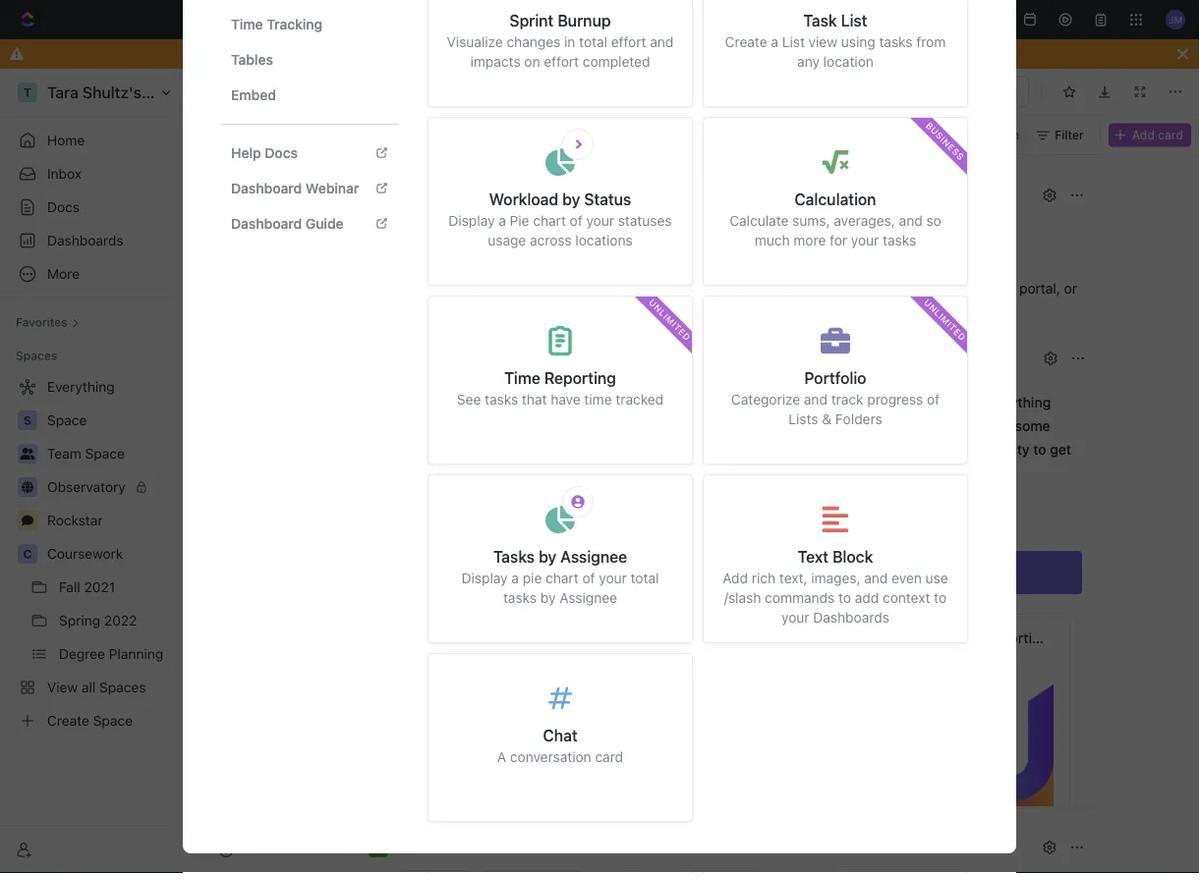 Task type: describe. For each thing, give the bounding box(es) containing it.
add card
[[1132, 128, 1183, 142]]

dashboard guide link
[[221, 206, 398, 242]]

dashboard for dashboard guide
[[231, 216, 302, 232]]

that
[[522, 392, 547, 408]]

to left our
[[789, 442, 802, 458]]

create
[[725, 34, 767, 50]]

card for chat
[[595, 749, 623, 766]]

docs,
[[863, 442, 899, 458]]

project
[[866, 558, 912, 574]]

much
[[755, 232, 790, 249]]

task inside the task list create a list view using tasks from any location
[[803, 11, 837, 30]]

📚 docs, files & links
[[755, 349, 913, 368]]

conversation
[[510, 749, 591, 766]]

keep
[[893, 395, 925, 411]]

track inside to keep track of everything that's important to you. we've included some links to our help docs, blog, and university to get you started!
[[928, 395, 961, 411]]

task list create a list view using tasks from any location
[[725, 11, 946, 70]]

blog,
[[902, 442, 935, 458]]

to
[[797, 558, 813, 574]]

dashboards inside welcome to clickup dashboards button
[[522, 186, 611, 205]]

clickup university: leverage reporting with dashboards
[[794, 631, 1162, 647]]

hide
[[750, 46, 780, 62]]

by for tasks
[[539, 548, 556, 567]]

tasks
[[493, 548, 535, 567]]

build
[[816, 558, 849, 574]]

dashboards inside text block add rich text, images, and even use /slash commands to add context to your dashboards
[[813, 610, 889, 626]]

on
[[1003, 128, 1019, 142]]

your inside calculation calculate sums, averages, and so much more for your tasks
[[851, 232, 879, 249]]

welcome to clickup dashboards
[[369, 186, 611, 205]]

statuses
[[618, 213, 672, 229]]

time for tracking
[[231, 16, 263, 32]]

usage
[[488, 232, 526, 249]]

dashboard webinar
[[231, 180, 359, 197]]

display for tasks by assignee
[[462, 571, 508, 587]]

add card button
[[1109, 123, 1191, 147]]

✅
[[369, 839, 384, 858]]

to down images, on the bottom
[[838, 590, 851, 606]]

help docs link
[[221, 136, 398, 171]]

variety
[[639, 304, 682, 320]]

your inside text block add rich text, images, and even use /slash commands to add context to your dashboards
[[781, 610, 809, 626]]

help
[[231, 145, 261, 161]]

by for workload
[[562, 190, 580, 209]]

time for reporting
[[504, 369, 540, 388]]

you.
[[881, 418, 909, 434]]

this
[[372, 281, 399, 297]]

docs,
[[774, 349, 817, 368]]

& inside portfolio categorize and track progress of lists & folders
[[822, 411, 832, 428]]

a inside how to build a project management dashboard guide
[[853, 558, 862, 574]]

portal,
[[1019, 281, 1060, 297]]

chat inside chat a conversation card
[[543, 727, 578, 746]]

to keep track of everything that's important to you. we've included some links to our help docs, blog, and university to get you started!
[[756, 395, 1075, 482]]

use
[[756, 395, 781, 411]]

1 vertical spatial this
[[785, 395, 809, 411]]

guide inside how to build a project management dashboard guide
[[839, 572, 877, 588]]

links
[[756, 442, 786, 458]]

status
[[584, 190, 631, 209]]

calculate
[[730, 213, 789, 229]]

context
[[883, 590, 930, 606]]

more
[[794, 232, 826, 249]]

everything
[[982, 395, 1051, 411]]

0 vertical spatial you
[[413, 46, 436, 62]]

tracked
[[616, 392, 664, 408]]

leverage
[[922, 631, 981, 647]]

personal
[[830, 281, 885, 297]]

calculation
[[795, 190, 876, 209]]

you inside this is a simple example to show you how dashboards can work as your personal headquarters, client portal, or a variety of other possibilities.
[[583, 281, 606, 297]]

2 horizontal spatial list
[[841, 11, 867, 30]]

reporting inside time reporting see tasks that have time tracked
[[544, 369, 616, 388]]

how to build a project management dashboard guide
[[765, 558, 1004, 588]]

visualize
[[447, 34, 503, 50]]

do you want to enable browser notifications? enable hide this
[[391, 46, 808, 62]]

tasks inside the task list create a list view using tasks from any location
[[879, 34, 913, 50]]

there!
[[696, 228, 778, 263]]

2023
[[985, 78, 1016, 93]]

dashboards link
[[8, 225, 242, 257]]

new button
[[894, 4, 962, 35]]

block
[[833, 548, 873, 567]]

text
[[812, 395, 839, 411]]

view
[[809, 34, 837, 50]]

✅ task list
[[369, 839, 453, 858]]

your inside this is a simple example to show you how dashboards can work as your personal headquarters, client portal, or a variety of other possibilities.
[[799, 281, 827, 297]]

have
[[551, 392, 581, 408]]

welcome
[[369, 186, 437, 205]]

favorites button
[[8, 311, 87, 334]]

do
[[391, 46, 409, 62]]

to inside this is a simple example to show you how dashboards can work as your personal headquarters, client portal, or a variety of other possibilities.
[[529, 281, 542, 297]]

chart for workload
[[533, 213, 566, 229]]

coursework
[[47, 546, 123, 562]]

and inside portfolio categorize and track progress of lists & folders
[[804, 392, 828, 408]]

get
[[1050, 442, 1071, 458]]

dec 5, 2023 at 9:22 am
[[944, 78, 1084, 93]]

pie
[[510, 213, 529, 229]]

possibilities.
[[739, 304, 818, 320]]

auto refresh: on
[[925, 128, 1019, 142]]

welcome to clickup dashboards button
[[368, 182, 1031, 209]]

portfolio
[[804, 369, 867, 388]]

5,
[[971, 78, 982, 93]]

dashboards overview
[[765, 509, 907, 525]]

share
[[980, 84, 1017, 100]]

time tracking
[[231, 16, 323, 32]]

or
[[1064, 281, 1077, 297]]

dashboards inside clickup university: leverage reporting with dashboards link
[[1083, 631, 1162, 647]]

to left you.
[[864, 418, 877, 434]]

inbox link
[[8, 158, 242, 190]]

search...
[[583, 11, 639, 28]]

share button
[[952, 76, 1029, 108]]

your inside workload by status display a pie chart of your statuses usage across locations
[[586, 213, 614, 229]]



Task type: vqa. For each thing, say whether or not it's contained in the screenshot.
‎Come up with project name "link"
no



Task type: locate. For each thing, give the bounding box(es) containing it.
effort down in
[[544, 54, 579, 70]]

tasks down averages,
[[883, 232, 916, 249]]

1 vertical spatial card
[[842, 395, 873, 411]]

card for use
[[842, 395, 873, 411]]

9:22
[[1035, 78, 1062, 93]]

time
[[584, 392, 612, 408]]

0 horizontal spatial task
[[388, 839, 423, 858]]

add
[[855, 590, 879, 606]]

tasks down pie
[[503, 590, 537, 606]]

you right do
[[413, 46, 436, 62]]

dashboard guide
[[231, 216, 344, 232]]

0 horizontal spatial list
[[426, 839, 453, 858]]

guide inside dashboard guide link
[[306, 216, 344, 232]]

1 horizontal spatial track
[[928, 395, 961, 411]]

1 vertical spatial chart
[[546, 571, 579, 587]]

at
[[1020, 78, 1031, 93]]

& down text
[[822, 411, 832, 428]]

0 vertical spatial list
[[841, 11, 867, 30]]

0 horizontal spatial add
[[723, 571, 748, 587]]

tracking
[[267, 16, 323, 32]]

by up pie
[[539, 548, 556, 567]]

workload
[[489, 190, 558, 209]]

1 vertical spatial reporting
[[985, 631, 1049, 647]]

to down use
[[934, 590, 947, 606]]

2 vertical spatial by
[[540, 590, 556, 606]]

you down "links"
[[756, 465, 779, 482]]

docs link
[[8, 192, 242, 223]]

dashboards up the text
[[765, 509, 843, 525]]

portfolio categorize and track progress of lists & folders
[[731, 369, 940, 428]]

total inside tasks by assignee display a pie chart of your total tasks by assignee
[[631, 571, 659, 587]]

dashboards right with
[[1083, 631, 1162, 647]]

calculation calculate sums, averages, and so much more for your tasks
[[730, 190, 941, 249]]

changes
[[507, 34, 561, 50]]

to left 'get'
[[1033, 442, 1046, 458]]

0 horizontal spatial time
[[231, 16, 263, 32]]

a inside chat a conversation card
[[497, 749, 506, 766]]

your inside tasks by assignee display a pie chart of your total tasks by assignee
[[599, 571, 627, 587]]

a inside the task list create a list view using tasks from any location
[[771, 34, 778, 50]]

add inside text block add rich text, images, and even use /slash commands to add context to your dashboards
[[723, 571, 748, 587]]

2 horizontal spatial card
[[1158, 128, 1183, 142]]

on
[[524, 54, 540, 70]]

0 vertical spatial clickup
[[460, 186, 518, 205]]

for
[[830, 232, 847, 249]]

and up the add in the bottom right of the page
[[864, 571, 888, 587]]

and up the completed
[[650, 34, 674, 50]]

your right as
[[799, 281, 827, 297]]

2 vertical spatial you
[[756, 465, 779, 482]]

other
[[702, 304, 735, 320]]

you left the 'how'
[[583, 281, 606, 297]]

0 vertical spatial &
[[859, 349, 870, 368]]

tasks right see in the top left of the page
[[485, 392, 518, 408]]

1 horizontal spatial chat
[[543, 727, 578, 746]]

display down tasks
[[462, 571, 508, 587]]

dashboards down the add in the bottom right of the page
[[813, 610, 889, 626]]

enable
[[492, 46, 535, 62]]

to inside button
[[441, 186, 456, 205]]

1 vertical spatial chat
[[543, 727, 578, 746]]

0 horizontal spatial &
[[822, 411, 832, 428]]

0 vertical spatial total
[[579, 34, 607, 50]]

averages,
[[834, 213, 895, 229]]

browser
[[539, 46, 592, 62]]

chart for tasks
[[546, 571, 579, 587]]

1 vertical spatial list
[[782, 34, 805, 50]]

2 vertical spatial list
[[426, 839, 453, 858]]

effort up the completed
[[611, 34, 646, 50]]

chart inside tasks by assignee display a pie chart of your total tasks by assignee
[[546, 571, 579, 587]]

help docs
[[231, 145, 298, 161]]

1 vertical spatial a
[[497, 749, 506, 766]]

1 horizontal spatial time
[[504, 369, 540, 388]]

chart up across
[[533, 213, 566, 229]]

dashboards inside this is a simple example to show you how dashboards can work as your personal headquarters, client portal, or a variety of other possibilities.
[[639, 281, 716, 297]]

1 vertical spatial effort
[[544, 54, 579, 70]]

0 horizontal spatial guide
[[306, 216, 344, 232]]

to left show in the top of the page
[[529, 281, 542, 297]]

add up /slash
[[723, 571, 748, 587]]

your up locations
[[586, 213, 614, 229]]

and up lists
[[804, 392, 828, 408]]

coursework, , element
[[18, 545, 37, 564]]

of inside workload by status display a pie chart of your statuses usage across locations
[[570, 213, 583, 229]]

your down commands
[[781, 610, 809, 626]]

track
[[831, 392, 864, 408], [928, 395, 961, 411]]

list inside button
[[426, 839, 453, 858]]

of left other
[[685, 304, 698, 320]]

list up using
[[841, 11, 867, 30]]

1 horizontal spatial guide
[[839, 572, 877, 588]]

0 vertical spatial a
[[853, 558, 862, 574]]

hey
[[635, 228, 690, 263]]

chat up conversation
[[543, 727, 578, 746]]

some
[[1015, 418, 1050, 434]]

reporting left with
[[985, 631, 1049, 647]]

management
[[916, 558, 1001, 574]]

any
[[797, 54, 820, 70]]

👋
[[784, 228, 814, 263]]

text,
[[779, 571, 807, 587]]

images,
[[811, 571, 861, 587]]

docs
[[265, 145, 298, 161], [47, 199, 80, 215]]

categorize
[[731, 392, 800, 408]]

0 horizontal spatial docs
[[47, 199, 80, 215]]

task right ✅
[[388, 839, 423, 858]]

display inside tasks by assignee display a pie chart of your total tasks by assignee
[[462, 571, 508, 587]]

of inside tasks by assignee display a pie chart of your total tasks by assignee
[[582, 571, 595, 587]]

so
[[926, 213, 941, 229]]

time up that
[[504, 369, 540, 388]]

1 vertical spatial task
[[388, 839, 423, 858]]

your
[[586, 213, 614, 229], [851, 232, 879, 249], [799, 281, 827, 297], [599, 571, 627, 587], [781, 610, 809, 626]]

1 vertical spatial &
[[822, 411, 832, 428]]

tasks inside tasks by assignee display a pie chart of your total tasks by assignee
[[503, 590, 537, 606]]

0 vertical spatial chart
[[533, 213, 566, 229]]

0 vertical spatial assignee
[[560, 548, 627, 567]]

0 horizontal spatial chat
[[390, 349, 426, 368]]

simple
[[428, 281, 469, 297]]

card inside button
[[1158, 128, 1183, 142]]

workload by status display a pie chart of your statuses usage across locations
[[449, 190, 672, 249]]

total inside the sprint burnup visualize changes in total effort and impacts on effort completed
[[579, 34, 607, 50]]

by
[[562, 190, 580, 209], [539, 548, 556, 567], [540, 590, 556, 606]]

clickup down commands
[[794, 631, 845, 647]]

of up included at the top of page
[[965, 395, 978, 411]]

guide up the add in the bottom right of the page
[[839, 572, 877, 588]]

of up across
[[570, 213, 583, 229]]

dashboards up variety
[[639, 281, 716, 297]]

1 horizontal spatial add
[[1132, 128, 1155, 142]]

0 vertical spatial reporting
[[544, 369, 616, 388]]

with
[[1052, 631, 1080, 647]]

None text field
[[387, 80, 590, 104]]

✅ task list button
[[368, 834, 1031, 862]]

1 horizontal spatial clickup
[[794, 631, 845, 647]]

list right ✅
[[426, 839, 453, 858]]

clickup logo image
[[1097, 77, 1185, 94]]

reporting up have
[[544, 369, 616, 388]]

list up any at the right
[[782, 34, 805, 50]]

0 horizontal spatial track
[[831, 392, 864, 408]]

1 horizontal spatial you
[[583, 281, 606, 297]]

effort
[[611, 34, 646, 50], [544, 54, 579, 70]]

0 horizontal spatial card
[[595, 749, 623, 766]]

task
[[803, 11, 837, 30], [388, 839, 423, 858]]

use this text card
[[756, 395, 873, 411]]

1 vertical spatial docs
[[47, 199, 80, 215]]

docs down inbox on the top left
[[47, 199, 80, 215]]

dashboard up commands
[[765, 572, 836, 588]]

time up tables
[[231, 16, 263, 32]]

sprint
[[510, 11, 554, 30]]

folders
[[835, 411, 882, 428]]

this left the view
[[784, 46, 808, 62]]

chat inside 🗣 chat button
[[390, 349, 426, 368]]

embed
[[231, 87, 276, 103]]

even
[[892, 571, 922, 587]]

dashboard
[[231, 180, 302, 197], [231, 216, 302, 232], [765, 572, 836, 588]]

0 vertical spatial docs
[[265, 145, 298, 161]]

docs inside sidebar navigation
[[47, 199, 80, 215]]

sidebar navigation
[[0, 69, 251, 874]]

your right pie
[[599, 571, 627, 587]]

1 vertical spatial clickup
[[794, 631, 845, 647]]

clickup up pie
[[460, 186, 518, 205]]

add down the "clickup logo"
[[1132, 128, 1155, 142]]

included
[[956, 418, 1011, 434]]

tasks inside time reporting see tasks that have time tracked
[[485, 392, 518, 408]]

display inside workload by status display a pie chart of your statuses usage across locations
[[449, 213, 495, 229]]

a right build
[[853, 558, 862, 574]]

this is a simple example to show you how dashboards can work as your personal headquarters, client portal, or a variety of other possibilities.
[[372, 281, 1081, 320]]

dashboards inside sidebar navigation
[[47, 232, 123, 249]]

to left keep
[[876, 395, 890, 411]]

you
[[413, 46, 436, 62], [583, 281, 606, 297], [756, 465, 779, 482]]

1 horizontal spatial reporting
[[985, 631, 1049, 647]]

card inside chat a conversation card
[[595, 749, 623, 766]]

card up folders
[[842, 395, 873, 411]]

new
[[922, 11, 950, 28]]

home link
[[8, 125, 242, 156]]

dec
[[944, 78, 967, 93]]

0 horizontal spatial reporting
[[544, 369, 616, 388]]

display for workload by status
[[449, 213, 495, 229]]

text block add rich text, images, and even use /slash commands to add context to your dashboards
[[723, 548, 948, 626]]

0 vertical spatial guide
[[306, 216, 344, 232]]

and inside to keep track of everything that's important to you. we've included some links to our help docs, blog, and university to get you started!
[[938, 442, 963, 458]]

from
[[916, 34, 946, 50]]

to
[[475, 46, 488, 62], [441, 186, 456, 205], [529, 281, 542, 297], [876, 395, 890, 411], [864, 418, 877, 434], [789, 442, 802, 458], [1033, 442, 1046, 458], [838, 590, 851, 606], [934, 590, 947, 606]]

university
[[966, 442, 1030, 458]]

& right files
[[859, 349, 870, 368]]

am
[[1066, 78, 1084, 93]]

1 horizontal spatial list
[[782, 34, 805, 50]]

0 vertical spatial this
[[784, 46, 808, 62]]

0 vertical spatial display
[[449, 213, 495, 229]]

task inside button
[[388, 839, 423, 858]]

display
[[449, 213, 495, 229], [462, 571, 508, 587]]

a left conversation
[[497, 749, 506, 766]]

task up the view
[[803, 11, 837, 30]]

of right keep
[[927, 392, 940, 408]]

0 horizontal spatial total
[[579, 34, 607, 50]]

display down welcome to clickup dashboards
[[449, 213, 495, 229]]

dashboard down dashboard webinar
[[231, 216, 302, 232]]

using
[[841, 34, 875, 50]]

0 vertical spatial chat
[[390, 349, 426, 368]]

dashboard inside how to build a project management dashboard guide
[[765, 572, 836, 588]]

1 horizontal spatial &
[[859, 349, 870, 368]]

🗣 chat button
[[368, 345, 620, 373]]

chart right pie
[[546, 571, 579, 587]]

search... button
[[446, 6, 753, 33]]

chart
[[533, 213, 566, 229], [546, 571, 579, 587]]

0 vertical spatial add
[[1132, 128, 1155, 142]]

clickup inside button
[[460, 186, 518, 205]]

a
[[771, 34, 778, 50], [499, 213, 506, 229], [416, 281, 424, 297], [628, 304, 635, 320], [511, 571, 519, 587]]

1 horizontal spatial task
[[803, 11, 837, 30]]

📚 docs, files & links button
[[754, 345, 1032, 373]]

of right pie
[[582, 571, 595, 587]]

and inside calculation calculate sums, averages, and so much more for your tasks
[[899, 213, 923, 229]]

0 vertical spatial effort
[[611, 34, 646, 50]]

add inside button
[[1132, 128, 1155, 142]]

by inside workload by status display a pie chart of your statuses usage across locations
[[562, 190, 580, 209]]

chart inside workload by status display a pie chart of your statuses usage across locations
[[533, 213, 566, 229]]

1 horizontal spatial effort
[[611, 34, 646, 50]]

0 vertical spatial card
[[1158, 128, 1183, 142]]

2 horizontal spatial you
[[756, 465, 779, 482]]

dashboards
[[522, 186, 611, 205], [47, 232, 123, 249], [639, 281, 716, 297], [765, 509, 843, 525], [813, 610, 889, 626], [1083, 631, 1162, 647]]

lists
[[789, 411, 818, 428]]

dashboards down docs link
[[47, 232, 123, 249]]

rich
[[752, 571, 776, 587]]

& inside button
[[859, 349, 870, 368]]

0 horizontal spatial a
[[497, 749, 506, 766]]

this up lists
[[785, 395, 809, 411]]

0 horizontal spatial effort
[[544, 54, 579, 70]]

card down the "clickup logo"
[[1158, 128, 1183, 142]]

and left so
[[899, 213, 923, 229]]

2 vertical spatial dashboard
[[765, 572, 836, 588]]

of inside this is a simple example to show you how dashboards can work as your personal headquarters, client portal, or a variety of other possibilities.
[[685, 304, 698, 320]]

1 vertical spatial add
[[723, 571, 748, 587]]

your down averages,
[[851, 232, 879, 249]]

2 vertical spatial card
[[595, 749, 623, 766]]

and down we've
[[938, 442, 963, 458]]

in
[[564, 34, 575, 50]]

1 horizontal spatial card
[[842, 395, 873, 411]]

0 vertical spatial time
[[231, 16, 263, 32]]

docs down edit
[[265, 145, 298, 161]]

1 vertical spatial by
[[539, 548, 556, 567]]

you inside to keep track of everything that's important to you. we've included some links to our help docs, blog, and university to get you started!
[[756, 465, 779, 482]]

track up we've
[[928, 395, 961, 411]]

dashboard for dashboard webinar
[[231, 180, 302, 197]]

refresh:
[[955, 128, 999, 142]]

time inside time reporting see tasks that have time tracked
[[504, 369, 540, 388]]

0 vertical spatial task
[[803, 11, 837, 30]]

sprint burnup visualize changes in total effort and impacts on effort completed
[[447, 11, 674, 70]]

1 vertical spatial total
[[631, 571, 659, 587]]

1 vertical spatial you
[[583, 281, 606, 297]]

chat
[[390, 349, 426, 368], [543, 727, 578, 746]]

🗣 chat
[[369, 349, 426, 368]]

1 vertical spatial assignee
[[559, 590, 617, 606]]

how
[[610, 281, 636, 297]]

0 vertical spatial by
[[562, 190, 580, 209]]

use
[[926, 571, 948, 587]]

of inside portfolio categorize and track progress of lists & folders
[[927, 392, 940, 408]]

reporting inside clickup university: leverage reporting with dashboards link
[[985, 631, 1049, 647]]

0 vertical spatial dashboard
[[231, 180, 302, 197]]

can
[[719, 281, 742, 297]]

auto
[[925, 128, 952, 142]]

spaces
[[16, 349, 57, 363]]

1 vertical spatial guide
[[839, 572, 877, 588]]

mode:
[[298, 127, 338, 143]]

1 vertical spatial dashboard
[[231, 216, 302, 232]]

1 horizontal spatial a
[[853, 558, 862, 574]]

to right welcome
[[441, 186, 456, 205]]

dashboards up across
[[522, 186, 611, 205]]

track inside portfolio categorize and track progress of lists & folders
[[831, 392, 864, 408]]

track up folders
[[831, 392, 864, 408]]

of inside to keep track of everything that's important to you. we've included some links to our help docs, blog, and university to get you started!
[[965, 395, 978, 411]]

a inside tasks by assignee display a pie chart of your total tasks by assignee
[[511, 571, 519, 587]]

card right conversation
[[595, 749, 623, 766]]

dashboard down help docs
[[231, 180, 302, 197]]

0 horizontal spatial clickup
[[460, 186, 518, 205]]

by down pie
[[540, 590, 556, 606]]

tasks left from
[[879, 34, 913, 50]]

to right want
[[475, 46, 488, 62]]

chat right 🗣
[[390, 349, 426, 368]]

we've
[[912, 418, 952, 434]]

and inside text block add rich text, images, and even use /slash commands to add context to your dashboards
[[864, 571, 888, 587]]

guide down webinar at the top
[[306, 216, 344, 232]]

tasks inside calculation calculate sums, averages, and so much more for your tasks
[[883, 232, 916, 249]]

by left status
[[562, 190, 580, 209]]

clickup
[[460, 186, 518, 205], [794, 631, 845, 647]]

1 horizontal spatial total
[[631, 571, 659, 587]]

1 vertical spatial time
[[504, 369, 540, 388]]

and inside the sprint burnup visualize changes in total effort and impacts on effort completed
[[650, 34, 674, 50]]

1 horizontal spatial docs
[[265, 145, 298, 161]]

of
[[570, 213, 583, 229], [685, 304, 698, 320], [927, 392, 940, 408], [965, 395, 978, 411], [582, 571, 595, 587]]

a inside workload by status display a pie chart of your statuses usage across locations
[[499, 213, 506, 229]]

1 vertical spatial display
[[462, 571, 508, 587]]

0 horizontal spatial you
[[413, 46, 436, 62]]



